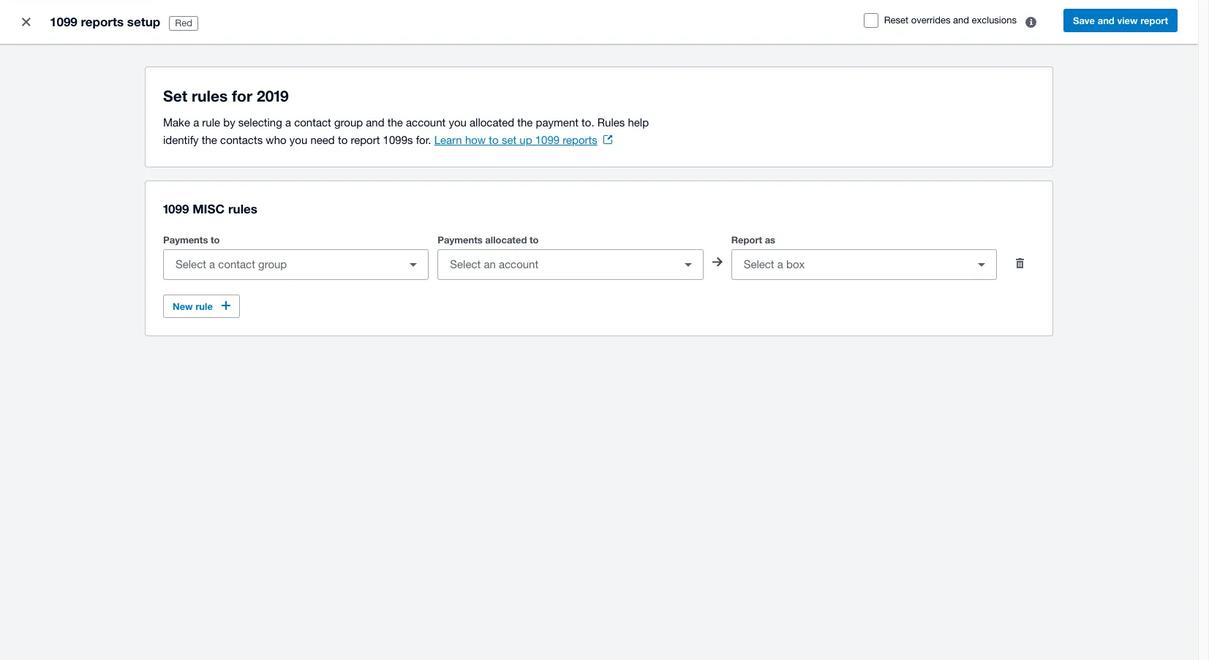 Task type: locate. For each thing, give the bounding box(es) containing it.
0 vertical spatial rules
[[192, 87, 228, 105]]

payments allocated to
[[438, 234, 539, 246]]

Payments to field
[[164, 251, 399, 279]]

report
[[1141, 15, 1169, 26], [351, 134, 380, 146]]

the
[[388, 116, 403, 129], [518, 116, 533, 129], [202, 134, 217, 146]]

to up payments allocated to 'field'
[[530, 234, 539, 246]]

red
[[175, 18, 192, 29]]

0 horizontal spatial 1099
[[50, 14, 77, 29]]

allocated up 'how'
[[470, 116, 515, 129]]

a up who
[[285, 116, 291, 129]]

1 horizontal spatial 1099
[[163, 201, 189, 217]]

save
[[1074, 15, 1096, 26]]

and right overrides
[[954, 15, 970, 26]]

0 horizontal spatial the
[[202, 134, 217, 146]]

2 vertical spatial 1099
[[163, 201, 189, 217]]

set
[[502, 134, 517, 146]]

expand list of boxes image
[[968, 250, 997, 280]]

a right make
[[193, 116, 199, 129]]

report as
[[732, 234, 776, 246]]

you
[[449, 116, 467, 129], [290, 134, 308, 146]]

rule right new
[[196, 301, 213, 313]]

for
[[232, 87, 253, 105]]

new rule button
[[163, 295, 240, 318]]

1 payments from the left
[[163, 234, 208, 246]]

2 horizontal spatial and
[[1098, 15, 1115, 26]]

rules right misc
[[228, 201, 258, 217]]

by
[[223, 116, 235, 129]]

payments
[[163, 234, 208, 246], [438, 234, 483, 246]]

to
[[338, 134, 348, 146], [489, 134, 499, 146], [211, 234, 220, 246], [530, 234, 539, 246]]

make
[[163, 116, 190, 129]]

1 vertical spatial reports
[[563, 134, 598, 146]]

0 horizontal spatial report
[[351, 134, 380, 146]]

the up up
[[518, 116, 533, 129]]

report
[[732, 234, 763, 246]]

to down group
[[338, 134, 348, 146]]

rules
[[598, 116, 625, 129]]

1099s
[[383, 134, 413, 146]]

1099 down payment
[[536, 134, 560, 146]]

for.
[[416, 134, 431, 146]]

reports
[[81, 14, 124, 29], [563, 134, 598, 146]]

contacts
[[220, 134, 263, 146]]

0 horizontal spatial reports
[[81, 14, 124, 29]]

report inside button
[[1141, 15, 1169, 26]]

0 vertical spatial 1099
[[50, 14, 77, 29]]

1099 right close rules icon
[[50, 14, 77, 29]]

0 vertical spatial rule
[[202, 116, 220, 129]]

2 horizontal spatial 1099
[[536, 134, 560, 146]]

2 a from the left
[[285, 116, 291, 129]]

report right view
[[1141, 15, 1169, 26]]

payments to
[[163, 234, 220, 246]]

and inside button
[[1098, 15, 1115, 26]]

the right "identify"
[[202, 134, 217, 146]]

the up 1099s at the top of the page
[[388, 116, 403, 129]]

and
[[954, 15, 970, 26], [1098, 15, 1115, 26], [366, 116, 385, 129]]

Report as field
[[732, 251, 968, 279]]

view
[[1118, 15, 1138, 26]]

0 horizontal spatial you
[[290, 134, 308, 146]]

0 vertical spatial allocated
[[470, 116, 515, 129]]

1 horizontal spatial payments
[[438, 234, 483, 246]]

0 horizontal spatial payments
[[163, 234, 208, 246]]

0 horizontal spatial and
[[366, 116, 385, 129]]

1 horizontal spatial and
[[954, 15, 970, 26]]

rule left by
[[202, 116, 220, 129]]

1 horizontal spatial reports
[[563, 134, 598, 146]]

rules
[[192, 87, 228, 105], [228, 201, 258, 217]]

0 vertical spatial report
[[1141, 15, 1169, 26]]

1099 reports setup
[[50, 14, 160, 29]]

rule inside "button"
[[196, 301, 213, 313]]

need
[[311, 134, 335, 146]]

1 vertical spatial you
[[290, 134, 308, 146]]

report down group
[[351, 134, 380, 146]]

1099 misc rules
[[163, 201, 258, 217]]

1 vertical spatial report
[[351, 134, 380, 146]]

group
[[334, 116, 363, 129]]

2 payments from the left
[[438, 234, 483, 246]]

reports left setup
[[81, 14, 124, 29]]

1099
[[50, 14, 77, 29], [536, 134, 560, 146], [163, 201, 189, 217]]

learn how to set up 1099 reports link
[[434, 134, 612, 146]]

allocated up payments allocated to 'field'
[[485, 234, 527, 246]]

1 horizontal spatial a
[[285, 116, 291, 129]]

setup
[[127, 14, 160, 29]]

you up learn at the top left of page
[[449, 116, 467, 129]]

you right who
[[290, 134, 308, 146]]

and left view
[[1098, 15, 1115, 26]]

close rules image
[[12, 7, 41, 37]]

0 horizontal spatial a
[[193, 116, 199, 129]]

to.
[[582, 116, 595, 129]]

exclusions
[[972, 15, 1017, 26]]

1 vertical spatial rule
[[196, 301, 213, 313]]

1099 left misc
[[163, 201, 189, 217]]

and right group
[[366, 116, 385, 129]]

rule
[[202, 116, 220, 129], [196, 301, 213, 313]]

new rule
[[173, 301, 213, 313]]

to down 1099 misc rules
[[211, 234, 220, 246]]

0 vertical spatial reports
[[81, 14, 124, 29]]

1 vertical spatial allocated
[[485, 234, 527, 246]]

save and view report
[[1074, 15, 1169, 26]]

learn how to set up 1099 reports
[[434, 134, 598, 146]]

how
[[465, 134, 486, 146]]

reset
[[885, 15, 909, 26]]

new
[[173, 301, 193, 313]]

allocated
[[470, 116, 515, 129], [485, 234, 527, 246]]

1099 for 1099 reports setup
[[50, 14, 77, 29]]

reports down "to." on the left top of page
[[563, 134, 598, 146]]

who
[[266, 134, 287, 146]]

help
[[628, 116, 649, 129]]

1 a from the left
[[193, 116, 199, 129]]

a
[[193, 116, 199, 129], [285, 116, 291, 129]]

rules left 'for'
[[192, 87, 228, 105]]

0 vertical spatial you
[[449, 116, 467, 129]]

1 horizontal spatial report
[[1141, 15, 1169, 26]]

up
[[520, 134, 532, 146]]

1 vertical spatial 1099
[[536, 134, 560, 146]]



Task type: vqa. For each thing, say whether or not it's contained in the screenshot.
bottommost you
yes



Task type: describe. For each thing, give the bounding box(es) containing it.
make a rule by selecting a contact group and the account you allocated the payment to. rules help identify the contacts who you need to report 1099s for.
[[163, 116, 649, 146]]

and inside make a rule by selecting a contact group and the account you allocated the payment to. rules help identify the contacts who you need to report 1099s for.
[[366, 116, 385, 129]]

learn
[[434, 134, 462, 146]]

clear overrides and exclusions image
[[1017, 7, 1047, 37]]

save and view report button
[[1064, 9, 1178, 32]]

misc
[[193, 201, 225, 217]]

identify
[[163, 134, 199, 146]]

set
[[163, 87, 187, 105]]

payments for payments to
[[163, 234, 208, 246]]

payment
[[536, 116, 579, 129]]

rule inside make a rule by selecting a contact group and the account you allocated the payment to. rules help identify the contacts who you need to report 1099s for.
[[202, 116, 220, 129]]

1 horizontal spatial the
[[388, 116, 403, 129]]

1099 for 1099 misc rules
[[163, 201, 189, 217]]

overrides
[[912, 15, 951, 26]]

delete the empty rule image
[[1006, 249, 1036, 278]]

1 vertical spatial rules
[[228, 201, 258, 217]]

reset overrides and exclusions
[[885, 15, 1017, 26]]

contact
[[294, 116, 331, 129]]

1 horizontal spatial you
[[449, 116, 467, 129]]

to inside make a rule by selecting a contact group and the account you allocated the payment to. rules help identify the contacts who you need to report 1099s for.
[[338, 134, 348, 146]]

to left set
[[489, 134, 499, 146]]

expand list image
[[674, 250, 703, 280]]

as
[[765, 234, 776, 246]]

expand list of contact groups image
[[399, 250, 428, 280]]

2 horizontal spatial the
[[518, 116, 533, 129]]

selecting
[[238, 116, 282, 129]]

2019
[[257, 87, 289, 105]]

allocated inside make a rule by selecting a contact group and the account you allocated the payment to. rules help identify the contacts who you need to report 1099s for.
[[470, 116, 515, 129]]

report inside make a rule by selecting a contact group and the account you allocated the payment to. rules help identify the contacts who you need to report 1099s for.
[[351, 134, 380, 146]]

set rules for 2019
[[163, 87, 289, 105]]

payments for payments allocated to
[[438, 234, 483, 246]]

account
[[406, 116, 446, 129]]

Payments allocated to field
[[439, 251, 674, 279]]



